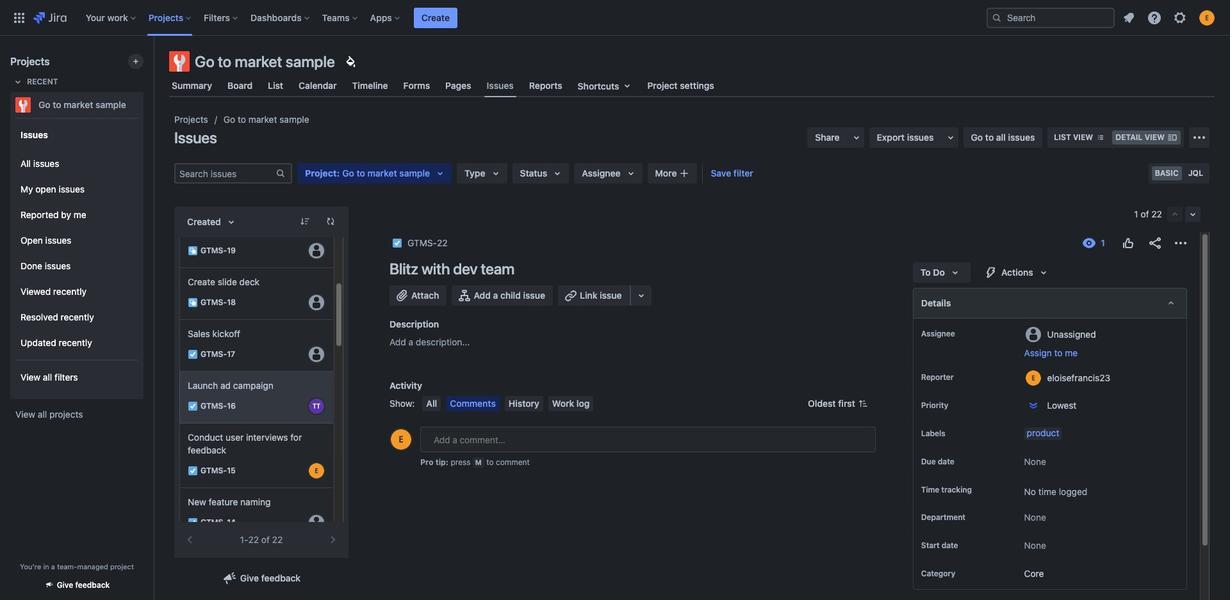 Task type: locate. For each thing, give the bounding box(es) containing it.
sample up calendar at the top left
[[286, 53, 335, 70]]

vote options: no one has voted for this issue yet. image
[[1121, 236, 1136, 251]]

view for view all filters
[[21, 372, 40, 383]]

none up core
[[1024, 541, 1046, 552]]

of
[[1141, 209, 1149, 220], [261, 535, 270, 546]]

0 vertical spatial none
[[1024, 457, 1046, 468]]

gtms- for 18
[[201, 298, 227, 308]]

history
[[509, 399, 539, 409]]

none down product link
[[1024, 457, 1046, 468]]

project
[[647, 80, 678, 91], [305, 168, 337, 179]]

campaign
[[233, 381, 273, 391]]

1 view from the left
[[1073, 133, 1093, 142]]

17
[[227, 350, 235, 360]]

go to market sample up list link
[[195, 53, 335, 70]]

oldest first button
[[800, 397, 876, 412]]

calendar link
[[296, 74, 339, 97]]

1 vertical spatial assignee
[[921, 329, 955, 339]]

create project image
[[131, 56, 141, 67]]

2 vertical spatial recently
[[59, 337, 92, 348]]

work log button
[[548, 397, 594, 412]]

export
[[877, 132, 905, 143]]

1 horizontal spatial a
[[408, 337, 413, 348]]

0 horizontal spatial give feedback
[[57, 581, 110, 591]]

project : go to market sample
[[305, 168, 430, 179]]

task image down the new
[[188, 518, 198, 529]]

1 horizontal spatial create
[[421, 12, 450, 23]]

gtms-22
[[407, 238, 448, 249]]

Search issues text field
[[176, 165, 276, 183]]

gtms- inside the done issue: gtms-14 element
[[201, 519, 227, 528]]

feedback down 1-22 of 22
[[261, 573, 301, 584]]

1 vertical spatial all
[[43, 372, 52, 383]]

your work button
[[82, 7, 141, 28]]

task image
[[392, 238, 402, 249], [188, 402, 198, 412], [188, 518, 198, 529]]

go to all issues
[[971, 132, 1035, 143]]

1 horizontal spatial give feedback
[[240, 573, 301, 584]]

projects inside dropdown button
[[148, 12, 183, 23]]

go right :
[[342, 168, 354, 179]]

22
[[1152, 209, 1162, 220], [437, 238, 448, 249], [248, 535, 259, 546], [272, 535, 283, 546]]

your profile and settings image
[[1199, 10, 1215, 25]]

me inside button
[[1065, 348, 1078, 359]]

22 right '1'
[[1152, 209, 1162, 220]]

assignee right status dropdown button
[[582, 168, 621, 179]]

all for filters
[[43, 372, 52, 383]]

slide
[[218, 277, 237, 288]]

create slide deck
[[188, 277, 260, 288]]

0 horizontal spatial a
[[51, 563, 55, 572]]

gtms- inside gtms-22 link
[[407, 238, 437, 249]]

gtms- right sub task image
[[201, 246, 227, 256]]

list right board
[[268, 80, 283, 91]]

add inside button
[[474, 290, 491, 301]]

all issues link
[[15, 151, 138, 177]]

0 vertical spatial of
[[1141, 209, 1149, 220]]

gtms- down feature
[[201, 519, 227, 528]]

projects
[[148, 12, 183, 23], [10, 56, 50, 67], [174, 114, 208, 125]]

Search field
[[987, 7, 1115, 28]]

issues right export
[[907, 132, 934, 143]]

all left projects
[[38, 409, 47, 420]]

1 of 22
[[1134, 209, 1162, 220]]

filters button
[[200, 7, 243, 28]]

issue inside button
[[523, 290, 545, 301]]

2 horizontal spatial a
[[493, 290, 498, 301]]

notifications image
[[1121, 10, 1137, 25]]

0 horizontal spatial of
[[261, 535, 270, 546]]

projects right work
[[148, 12, 183, 23]]

pages link
[[443, 74, 474, 97]]

projects for projects dropdown button
[[148, 12, 183, 23]]

view
[[21, 372, 40, 383], [15, 409, 35, 420]]

issues for projects link at the left top of the page
[[174, 129, 217, 147]]

give feedback button down you're in a team-managed project at the left bottom of the page
[[36, 575, 117, 597]]

team-
[[57, 563, 77, 572]]

projects for projects link at the left top of the page
[[174, 114, 208, 125]]

list for list
[[268, 80, 283, 91]]

assignee
[[582, 168, 621, 179], [921, 329, 955, 339]]

teams button
[[318, 7, 362, 28]]

create
[[421, 12, 450, 23], [188, 277, 215, 288]]

1 issue from the left
[[523, 290, 545, 301]]

view for list view
[[1073, 133, 1093, 142]]

status button
[[512, 163, 569, 184]]

0 vertical spatial a
[[493, 290, 498, 301]]

updated
[[21, 337, 56, 348]]

3 none from the top
[[1024, 541, 1046, 552]]

0 horizontal spatial feedback
[[75, 581, 110, 591]]

0 vertical spatial project
[[647, 80, 678, 91]]

none for due date
[[1024, 457, 1046, 468]]

2 issue from the left
[[600, 290, 622, 301]]

issues up viewed recently
[[45, 261, 71, 271]]

gtms- for 16
[[201, 402, 227, 412]]

open issues link
[[15, 228, 138, 254]]

view left projects
[[15, 409, 35, 420]]

1 vertical spatial projects
[[10, 56, 50, 67]]

board link
[[225, 74, 255, 97]]

22 up with
[[437, 238, 448, 249]]

2 task image from the top
[[188, 466, 198, 477]]

group
[[15, 118, 138, 399], [15, 147, 138, 360]]

1 vertical spatial task image
[[188, 402, 198, 412]]

priority
[[921, 401, 948, 411]]

list for list view
[[1054, 133, 1071, 142]]

view for view all projects
[[15, 409, 35, 420]]

0 horizontal spatial issues
[[21, 129, 48, 140]]

tab list
[[161, 74, 1222, 97]]

give down team-
[[57, 581, 73, 591]]

0 vertical spatial task image
[[392, 238, 402, 249]]

viewed
[[21, 286, 51, 297]]

0 vertical spatial all
[[996, 132, 1006, 143]]

feedback
[[188, 445, 226, 456], [261, 573, 301, 584], [75, 581, 110, 591]]

1 group from the top
[[15, 118, 138, 399]]

to right assign
[[1054, 348, 1063, 359]]

gtms-16
[[201, 402, 236, 412]]

all inside 'group'
[[21, 158, 31, 169]]

view all projects
[[15, 409, 83, 420]]

feedback down conduct
[[188, 445, 226, 456]]

sample left type
[[399, 168, 430, 179]]

project left settings
[[647, 80, 678, 91]]

0 horizontal spatial assignee
[[582, 168, 621, 179]]

1 vertical spatial none
[[1024, 513, 1046, 524]]

board
[[227, 80, 253, 91]]

0 vertical spatial create
[[421, 12, 450, 23]]

task image up blitz
[[392, 238, 402, 249]]

issues right the pages
[[487, 80, 514, 91]]

0 vertical spatial me
[[74, 209, 86, 220]]

list right go to all issues
[[1054, 133, 1071, 142]]

go right open export issues dropdown image
[[971, 132, 983, 143]]

1 vertical spatial of
[[261, 535, 270, 546]]

recently for viewed recently
[[53, 286, 87, 297]]

blitz
[[390, 260, 418, 278]]

none down no on the bottom right
[[1024, 513, 1046, 524]]

assignee down details
[[921, 329, 955, 339]]

all inside 'group'
[[43, 372, 52, 383]]

of right 1-
[[261, 535, 270, 546]]

issue right link
[[600, 290, 622, 301]]

task image down sales
[[188, 350, 198, 360]]

0 horizontal spatial all
[[21, 158, 31, 169]]

give feedback down 1-22 of 22
[[240, 573, 301, 584]]

managed
[[77, 563, 108, 572]]

1 horizontal spatial issues
[[174, 129, 217, 147]]

all button
[[422, 397, 441, 412]]

1 vertical spatial date
[[942, 542, 958, 551]]

0 horizontal spatial project
[[305, 168, 337, 179]]

assignee button
[[574, 163, 642, 184]]

none for start date
[[1024, 541, 1046, 552]]

viewed recently
[[21, 286, 87, 297]]

1 horizontal spatial list
[[1054, 133, 1071, 142]]

0 vertical spatial recently
[[53, 286, 87, 297]]

view
[[1073, 133, 1093, 142], [1145, 133, 1165, 142]]

done issues
[[21, 261, 71, 271]]

done issues link
[[15, 254, 138, 279]]

1 horizontal spatial assignee
[[921, 329, 955, 339]]

link issue button
[[558, 286, 631, 306]]

projects down summary link
[[174, 114, 208, 125]]

gtms-19
[[201, 246, 236, 256]]

1 horizontal spatial all
[[426, 399, 437, 409]]

date right "due"
[[938, 457, 954, 467]]

go down recent
[[38, 99, 50, 110]]

oldest first
[[808, 399, 855, 409]]

appswitcher icon image
[[12, 10, 27, 25]]

view right detail at the right top of the page
[[1145, 133, 1165, 142]]

1 horizontal spatial give feedback button
[[215, 569, 308, 589]]

2 vertical spatial go to market sample
[[223, 114, 309, 125]]

create up sub task icon
[[188, 277, 215, 288]]

all inside button
[[426, 399, 437, 409]]

0 vertical spatial date
[[938, 457, 954, 467]]

save
[[711, 168, 731, 179]]

1 horizontal spatial of
[[1141, 209, 1149, 220]]

gtms- for 22
[[407, 238, 437, 249]]

go down board link
[[223, 114, 235, 125]]

your
[[86, 12, 105, 23]]

type
[[465, 168, 485, 179]]

1 none from the top
[[1024, 457, 1046, 468]]

2 vertical spatial all
[[38, 409, 47, 420]]

0 horizontal spatial go to market sample link
[[10, 92, 138, 118]]

due
[[921, 457, 936, 467]]

eloisefrancis23 image
[[309, 464, 324, 479]]

description...
[[416, 337, 470, 348]]

a inside button
[[493, 290, 498, 301]]

gtms- for 19
[[201, 246, 227, 256]]

add left child at left
[[474, 290, 491, 301]]

2 vertical spatial none
[[1024, 541, 1046, 552]]

projects up recent
[[10, 56, 50, 67]]

0 vertical spatial task image
[[188, 350, 198, 360]]

2 horizontal spatial feedback
[[261, 573, 301, 584]]

gtms- up feature
[[201, 467, 227, 476]]

view left detail at the right top of the page
[[1073, 133, 1093, 142]]

sub task image
[[188, 246, 198, 256]]

details
[[921, 298, 951, 309]]

labels
[[921, 429, 946, 439]]

gtms- for 15
[[201, 467, 227, 476]]

a right in
[[51, 563, 55, 572]]

menu bar
[[420, 397, 596, 412]]

1 vertical spatial view
[[15, 409, 35, 420]]

jira image
[[33, 10, 66, 25], [33, 10, 66, 25]]

2 vertical spatial projects
[[174, 114, 208, 125]]

0 vertical spatial projects
[[148, 12, 183, 23]]

issues up open in the left top of the page
[[33, 158, 59, 169]]

market up all issues link
[[64, 99, 93, 110]]

1 vertical spatial all
[[426, 399, 437, 409]]

1 vertical spatial me
[[1065, 348, 1078, 359]]

create inside button
[[421, 12, 450, 23]]

all for all
[[426, 399, 437, 409]]

gtms- down launch
[[201, 402, 227, 412]]

gtms- down sales kickoff
[[201, 350, 227, 360]]

feedback for right "give feedback" button
[[261, 573, 301, 584]]

a down description
[[408, 337, 413, 348]]

go to market sample down recent
[[38, 99, 126, 110]]

recently down viewed recently link
[[61, 312, 94, 323]]

create for create slide deck
[[188, 277, 215, 288]]

all right open export issues dropdown image
[[996, 132, 1006, 143]]

attach
[[411, 290, 439, 301]]

for
[[290, 432, 302, 443]]

2 group from the top
[[15, 147, 138, 360]]

22 down naming
[[248, 535, 259, 546]]

task image
[[188, 350, 198, 360], [188, 466, 198, 477]]

to inside assign to me button
[[1054, 348, 1063, 359]]

to right m
[[486, 458, 494, 468]]

1 horizontal spatial issue
[[600, 290, 622, 301]]

0 vertical spatial add
[[474, 290, 491, 301]]

1 vertical spatial a
[[408, 337, 413, 348]]

link web pages and more image
[[633, 288, 649, 304]]

2 vertical spatial a
[[51, 563, 55, 572]]

view all projects link
[[10, 404, 144, 427]]

1 horizontal spatial add
[[474, 290, 491, 301]]

log
[[577, 399, 590, 409]]

updated recently link
[[15, 331, 138, 356]]

with
[[422, 260, 450, 278]]

0 horizontal spatial me
[[74, 209, 86, 220]]

you're in a team-managed project
[[20, 563, 134, 572]]

1 horizontal spatial me
[[1065, 348, 1078, 359]]

me right the by
[[74, 209, 86, 220]]

go to market sample link down recent
[[10, 92, 138, 118]]

view down updated
[[21, 372, 40, 383]]

1 horizontal spatial view
[[1145, 133, 1165, 142]]

go to market sample down list link
[[223, 114, 309, 125]]

project up refresh icon
[[305, 168, 337, 179]]

deck
[[239, 277, 260, 288]]

1 horizontal spatial feedback
[[188, 445, 226, 456]]

0 horizontal spatial add
[[390, 337, 406, 348]]

banner
[[0, 0, 1230, 36]]

all right show:
[[426, 399, 437, 409]]

feedback down managed
[[75, 581, 110, 591]]

copy link to issue image
[[445, 238, 455, 248]]

issue right child at left
[[523, 290, 545, 301]]

lowest
[[1047, 400, 1077, 411]]

details element
[[913, 288, 1187, 319]]

2 vertical spatial task image
[[188, 518, 198, 529]]

me down unassigned
[[1065, 348, 1078, 359]]

activity
[[390, 381, 422, 391]]

0 horizontal spatial view
[[1073, 133, 1093, 142]]

0 vertical spatial view
[[21, 372, 40, 383]]

pro tip: press m to comment
[[420, 458, 530, 468]]

0 horizontal spatial issue
[[523, 290, 545, 301]]

recently down resolved recently link
[[59, 337, 92, 348]]

add to starred image
[[140, 97, 155, 113]]

issues inside button
[[907, 132, 934, 143]]

task image for launch ad campaign
[[188, 402, 198, 412]]

0 horizontal spatial list
[[268, 80, 283, 91]]

task image left gtms-15
[[188, 466, 198, 477]]

task image for conduct user interviews for feedback
[[188, 466, 198, 477]]

department pin to top. only you can see pinned fields. image
[[968, 513, 978, 524]]

1 vertical spatial list
[[1054, 133, 1071, 142]]

calendar
[[299, 80, 337, 91]]

gtms- inside gtms-19 link
[[201, 246, 227, 256]]

0 horizontal spatial give feedback button
[[36, 575, 117, 597]]

all left filters
[[43, 372, 52, 383]]

all
[[21, 158, 31, 169], [426, 399, 437, 409]]

of right '1'
[[1141, 209, 1149, 220]]

done
[[21, 261, 42, 271]]

22 right 1-
[[272, 535, 283, 546]]

filters
[[54, 372, 78, 383]]

me inside 'group'
[[74, 209, 86, 220]]

to inside go to all issues link
[[985, 132, 994, 143]]

1 vertical spatial create
[[188, 277, 215, 288]]

assignee inside dropdown button
[[582, 168, 621, 179]]

create right apps popup button
[[421, 12, 450, 23]]

issues down the reported by me
[[45, 235, 71, 246]]

1 vertical spatial recently
[[61, 312, 94, 323]]

gtms- left copy link to issue icon
[[407, 238, 437, 249]]

a left child at left
[[493, 290, 498, 301]]

me for assign to me
[[1065, 348, 1078, 359]]

sample down list link
[[279, 114, 309, 125]]

give feedback button down 1-22 of 22
[[215, 569, 308, 589]]

0 vertical spatial all
[[21, 158, 31, 169]]

export issues button
[[869, 128, 958, 148]]

issues left list view
[[1008, 132, 1035, 143]]

to down board link
[[238, 114, 246, 125]]

1 vertical spatial task image
[[188, 466, 198, 477]]

give feedback down you're in a team-managed project at the left bottom of the page
[[57, 581, 110, 591]]

1 vertical spatial add
[[390, 337, 406, 348]]

add down description
[[390, 337, 406, 348]]

0 vertical spatial list
[[268, 80, 283, 91]]

project for project : go to market sample
[[305, 168, 337, 179]]

feedback for left "give feedback" button
[[75, 581, 110, 591]]

gtms- for 14
[[201, 519, 227, 528]]

all issues
[[21, 158, 59, 169]]

gtms- right sub task icon
[[201, 298, 227, 308]]

to down recent
[[53, 99, 61, 110]]

give down 1-
[[240, 573, 259, 584]]

new
[[188, 497, 206, 508]]

1 vertical spatial project
[[305, 168, 337, 179]]

date right start
[[942, 542, 958, 551]]

issues inside 'group'
[[21, 129, 48, 140]]

product link
[[1024, 428, 1062, 441]]

go to market sample link
[[10, 92, 138, 118], [223, 112, 309, 128]]

date for due date
[[938, 457, 954, 467]]

to up board
[[218, 53, 231, 70]]

to right open export issues dropdown image
[[985, 132, 994, 143]]

issues up all issues
[[21, 129, 48, 140]]

0 horizontal spatial create
[[188, 277, 215, 288]]

all up my
[[21, 158, 31, 169]]

task image down launch
[[188, 402, 198, 412]]

interviews
[[246, 432, 288, 443]]

go to market sample link down list link
[[223, 112, 309, 128]]

your work
[[86, 12, 128, 23]]

give feedback for left "give feedback" button
[[57, 581, 110, 591]]

time
[[921, 486, 939, 495]]

issues down projects link at the left top of the page
[[174, 129, 217, 147]]

1 horizontal spatial project
[[647, 80, 678, 91]]

shortcuts button
[[575, 74, 637, 97]]

1 task image from the top
[[188, 350, 198, 360]]

issues for open issues
[[45, 235, 71, 246]]

recently down done issues link
[[53, 286, 87, 297]]

teams
[[322, 12, 350, 23]]

0 vertical spatial assignee
[[582, 168, 621, 179]]

by
[[61, 209, 71, 220]]

2 view from the left
[[1145, 133, 1165, 142]]

import and bulk change issues image
[[1192, 130, 1207, 145]]



Task type: describe. For each thing, give the bounding box(es) containing it.
issues for done issues
[[45, 261, 71, 271]]

reported by me link
[[15, 202, 138, 228]]

addicon image
[[679, 169, 690, 179]]

assign to me
[[1024, 348, 1078, 359]]

gtms-19 link
[[179, 217, 333, 268]]

gtms-14
[[201, 519, 236, 528]]

sort descending image
[[300, 217, 310, 227]]

16
[[227, 402, 236, 412]]

naming
[[240, 497, 271, 508]]

0 horizontal spatial give
[[57, 581, 73, 591]]

task image for sales kickoff
[[188, 350, 198, 360]]

set background color image
[[343, 54, 358, 69]]

gtms- for 17
[[201, 350, 227, 360]]

gtms-17
[[201, 350, 235, 360]]

add a child issue
[[474, 290, 545, 301]]

a for child
[[493, 290, 498, 301]]

all for all issues
[[21, 158, 31, 169]]

project
[[110, 563, 134, 572]]

recent
[[27, 77, 58, 86]]

conduct user interviews for feedback
[[188, 432, 302, 456]]

sales
[[188, 329, 210, 340]]

core
[[1024, 569, 1044, 580]]

reports link
[[527, 74, 565, 97]]

add for add a child issue
[[474, 290, 491, 301]]

you're
[[20, 563, 41, 572]]

recently for updated recently
[[59, 337, 92, 348]]

2 horizontal spatial issues
[[487, 80, 514, 91]]

menu bar containing all
[[420, 397, 596, 412]]

issues for all issues
[[33, 158, 59, 169]]

a for description...
[[408, 337, 413, 348]]

profile image of eloisefrancis23 image
[[391, 430, 411, 450]]

open issues
[[21, 235, 71, 246]]

updated recently
[[21, 337, 92, 348]]

m
[[475, 459, 482, 467]]

due date
[[921, 457, 954, 467]]

market down list link
[[248, 114, 277, 125]]

sample left add to starred icon
[[96, 99, 126, 110]]

description
[[390, 319, 439, 330]]

resolved recently link
[[15, 305, 138, 331]]

oldest
[[808, 399, 836, 409]]

market right :
[[367, 168, 397, 179]]

issues for the left the go to market sample link
[[21, 129, 48, 140]]

task image for new feature naming
[[188, 518, 198, 529]]

created button
[[179, 212, 247, 233]]

type button
[[457, 163, 507, 184]]

sidebar navigation image
[[140, 51, 168, 77]]

me for reported by me
[[74, 209, 86, 220]]

share image
[[1148, 236, 1163, 251]]

go up summary
[[195, 53, 215, 70]]

gtms-15
[[201, 467, 236, 476]]

search image
[[992, 12, 1002, 23]]

1
[[1134, 209, 1138, 220]]

link
[[580, 290, 597, 301]]

dashboards button
[[247, 7, 314, 28]]

team
[[481, 260, 515, 278]]

recently for resolved recently
[[61, 312, 94, 323]]

assign
[[1024, 348, 1052, 359]]

terry turtle image
[[309, 399, 324, 415]]

kickoff
[[212, 329, 240, 340]]

status
[[520, 168, 547, 179]]

user
[[226, 432, 244, 443]]

open export issues dropdown image
[[943, 130, 958, 145]]

work
[[107, 12, 128, 23]]

reporter
[[921, 373, 954, 383]]

sales kickoff
[[188, 329, 240, 340]]

detail
[[1116, 133, 1143, 142]]

tab list containing issues
[[161, 74, 1222, 97]]

my
[[21, 184, 33, 195]]

launch ad campaign
[[188, 381, 273, 391]]

view for detail view
[[1145, 133, 1165, 142]]

resolved
[[21, 312, 58, 323]]

my open issues link
[[15, 177, 138, 202]]

banner containing your work
[[0, 0, 1230, 36]]

apps button
[[366, 7, 405, 28]]

15
[[227, 467, 236, 476]]

primary element
[[8, 0, 987, 36]]

1 horizontal spatial give
[[240, 573, 259, 584]]

category
[[921, 570, 955, 579]]

list link
[[265, 74, 286, 97]]

issues for export issues
[[907, 132, 934, 143]]

newest first image
[[858, 399, 868, 409]]

to right :
[[357, 168, 365, 179]]

work
[[552, 399, 574, 409]]

shortcuts
[[578, 80, 619, 91]]

feature
[[209, 497, 238, 508]]

issue inside 'button'
[[600, 290, 622, 301]]

projects link
[[174, 112, 208, 128]]

new feature naming
[[188, 497, 271, 508]]

start
[[921, 542, 940, 551]]

group containing issues
[[15, 118, 138, 399]]

in
[[43, 563, 49, 572]]

apps
[[370, 12, 392, 23]]

1 horizontal spatial go to market sample link
[[223, 112, 309, 128]]

create for create
[[421, 12, 450, 23]]

timeline link
[[350, 74, 391, 97]]

2 none from the top
[[1024, 513, 1046, 524]]

tracking
[[941, 486, 972, 495]]

first
[[838, 399, 855, 409]]

time tracking
[[921, 486, 972, 495]]

project for project settings
[[647, 80, 678, 91]]

help image
[[1147, 10, 1162, 25]]

unassigned
[[1047, 329, 1096, 340]]

save filter
[[711, 168, 753, 179]]

group containing all issues
[[15, 147, 138, 360]]

open
[[21, 235, 43, 246]]

feedback inside conduct user interviews for feedback
[[188, 445, 226, 456]]

child
[[500, 290, 521, 301]]

1 vertical spatial go to market sample
[[38, 99, 126, 110]]

Add a comment… field
[[420, 427, 876, 453]]

:
[[337, 168, 340, 179]]

issues down all issues link
[[59, 184, 85, 195]]

forms
[[403, 80, 430, 91]]

give feedback for right "give feedback" button
[[240, 573, 301, 584]]

create button
[[414, 7, 457, 28]]

add a description...
[[390, 337, 470, 348]]

market up list link
[[235, 53, 282, 70]]

0 vertical spatial go to market sample
[[195, 53, 335, 70]]

assign to me button
[[1024, 347, 1174, 360]]

done issue: gtms-14 element
[[201, 518, 236, 529]]

more button
[[648, 163, 697, 184]]

dev
[[453, 260, 478, 278]]

eloisefrancis23
[[1047, 373, 1110, 383]]

date for start date
[[942, 542, 958, 551]]

actions image
[[1173, 236, 1189, 251]]

filter
[[734, 168, 753, 179]]

add for add a description...
[[390, 337, 406, 348]]

all for projects
[[38, 409, 47, 420]]

attach button
[[390, 286, 447, 306]]

product
[[1027, 428, 1059, 439]]

created
[[187, 217, 221, 227]]

more
[[655, 168, 677, 179]]

refresh image
[[325, 217, 336, 227]]

order by image
[[223, 215, 239, 230]]

18
[[227, 298, 236, 308]]

settings image
[[1173, 10, 1188, 25]]

collapse recent projects image
[[10, 74, 26, 90]]

ad
[[220, 381, 231, 391]]

comment
[[496, 458, 530, 468]]

sub task image
[[188, 298, 198, 308]]

work log
[[552, 399, 590, 409]]



Task type: vqa. For each thing, say whether or not it's contained in the screenshot.
and
no



